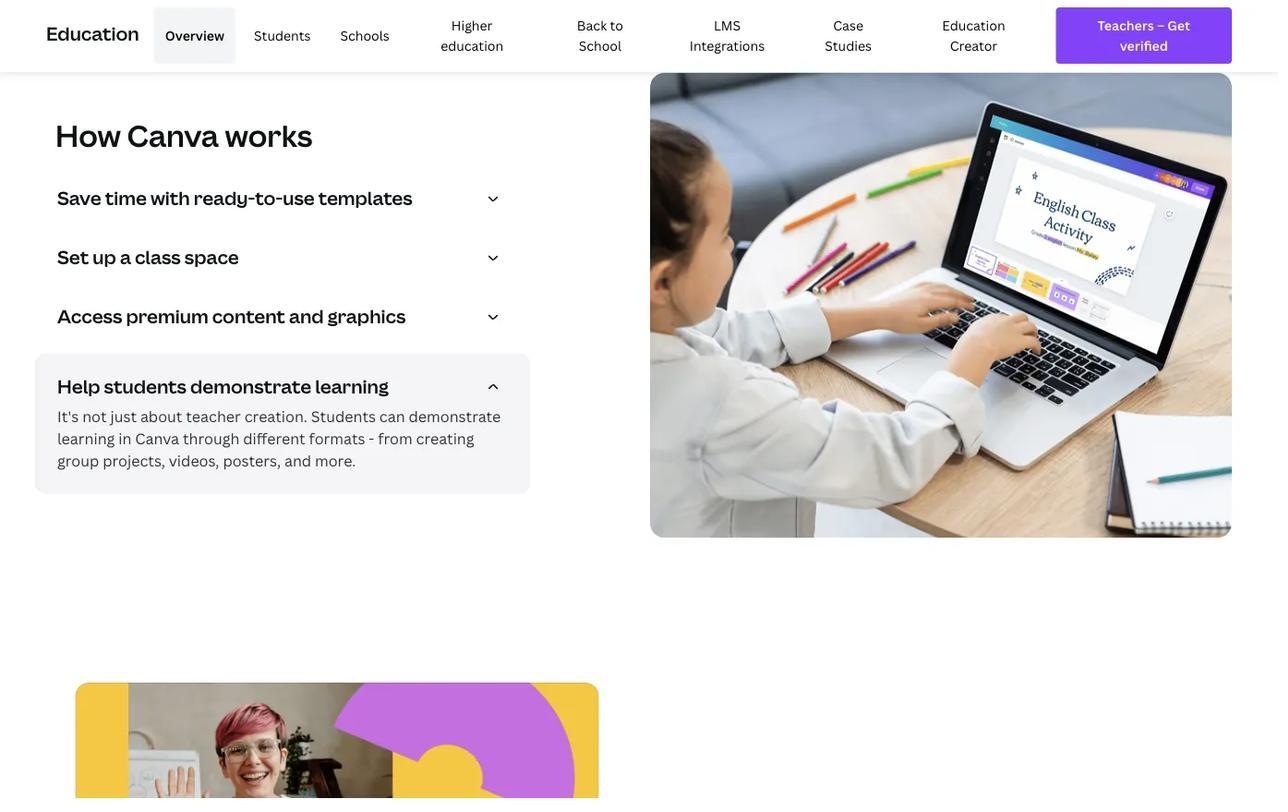 Task type: vqa. For each thing, say whether or not it's contained in the screenshot.
Set up a class space dropdown button
yes



Task type: locate. For each thing, give the bounding box(es) containing it.
0 vertical spatial demonstrate
[[190, 374, 311, 399]]

0 vertical spatial canva
[[127, 115, 219, 155]]

menu bar containing higher education
[[147, 7, 1042, 64]]

higher education link
[[408, 7, 536, 64]]

ready-
[[194, 185, 255, 211]]

0 horizontal spatial learning
[[57, 428, 115, 448]]

education creator
[[943, 16, 1006, 54]]

learning up group
[[57, 428, 115, 448]]

and down different
[[285, 450, 312, 470]]

back to school link
[[544, 7, 657, 64]]

and right content
[[289, 303, 324, 329]]

videos,
[[169, 450, 219, 470]]

it's not just about teacher creation. students can demonstrate learning in canva through different formats - from creating group projects, videos, posters, and more.
[[57, 406, 501, 470]]

0 vertical spatial students
[[254, 27, 311, 44]]

back
[[577, 16, 607, 34]]

a
[[120, 244, 131, 270]]

learning inside it's not just about teacher creation. students can demonstrate learning in canva through different formats - from creating group projects, videos, posters, and more.
[[57, 428, 115, 448]]

0 vertical spatial learning
[[315, 374, 389, 399]]

demonstrate
[[190, 374, 311, 399], [409, 406, 501, 426]]

to
[[610, 16, 624, 34]]

demonstrate up the creation.
[[190, 374, 311, 399]]

learning
[[315, 374, 389, 399], [57, 428, 115, 448]]

graphics
[[328, 303, 406, 329]]

0 horizontal spatial demonstrate
[[190, 374, 311, 399]]

education inside menu bar
[[943, 16, 1006, 34]]

1 vertical spatial canva
[[135, 428, 179, 448]]

education
[[943, 16, 1006, 34], [46, 21, 139, 46]]

and inside dropdown button
[[289, 303, 324, 329]]

demonstrate inside it's not just about teacher creation. students can demonstrate learning in canva through different formats - from creating group projects, videos, posters, and more.
[[409, 406, 501, 426]]

group
[[57, 450, 99, 470]]

demonstrate up creating in the bottom left of the page
[[409, 406, 501, 426]]

students
[[254, 27, 311, 44], [311, 406, 376, 426]]

projects,
[[103, 450, 165, 470]]

case studies link
[[798, 7, 900, 64]]

students link
[[243, 7, 322, 64]]

students up formats
[[311, 406, 376, 426]]

lms integrations link
[[665, 7, 791, 64]]

more.
[[315, 450, 356, 470]]

1 horizontal spatial demonstrate
[[409, 406, 501, 426]]

set up a class space
[[57, 244, 239, 270]]

1 vertical spatial and
[[285, 450, 312, 470]]

through
[[183, 428, 240, 448]]

back to school
[[577, 16, 624, 54]]

up
[[93, 244, 116, 270]]

1 vertical spatial learning
[[57, 428, 115, 448]]

student using canva image
[[651, 72, 1233, 538]]

higher
[[452, 16, 493, 34]]

canva
[[127, 115, 219, 155], [135, 428, 179, 448]]

templates
[[319, 185, 413, 211]]

-
[[369, 428, 375, 448]]

it's
[[57, 406, 79, 426]]

demonstrate inside dropdown button
[[190, 374, 311, 399]]

help students demonstrate learning button
[[57, 374, 516, 405]]

schools
[[340, 27, 390, 44]]

education element
[[46, 0, 1233, 71]]

to-
[[255, 185, 283, 211]]

1 vertical spatial students
[[311, 406, 376, 426]]

learning inside dropdown button
[[315, 374, 389, 399]]

1 horizontal spatial education
[[943, 16, 1006, 34]]

1 vertical spatial demonstrate
[[409, 406, 501, 426]]

how
[[55, 115, 121, 155]]

menu bar
[[147, 7, 1042, 64]]

0 horizontal spatial education
[[46, 21, 139, 46]]

and
[[289, 303, 324, 329], [285, 450, 312, 470]]

canva up with
[[127, 115, 219, 155]]

students left schools
[[254, 27, 311, 44]]

1 horizontal spatial learning
[[315, 374, 389, 399]]

learning up can
[[315, 374, 389, 399]]

higher education
[[441, 16, 504, 54]]

posters,
[[223, 450, 281, 470]]

save time with ready-to-use templates button
[[57, 185, 516, 217]]

not
[[82, 406, 107, 426]]

access premium content and graphics
[[57, 303, 406, 329]]

0 vertical spatial and
[[289, 303, 324, 329]]

different
[[243, 428, 306, 448]]

how canva works
[[55, 115, 313, 155]]

canva down about
[[135, 428, 179, 448]]



Task type: describe. For each thing, give the bounding box(es) containing it.
formats
[[309, 428, 365, 448]]

can
[[380, 406, 405, 426]]

education for education creator
[[943, 16, 1006, 34]]

use
[[283, 185, 315, 211]]

set
[[57, 244, 89, 270]]

menu bar inside education element
[[147, 7, 1042, 64]]

students inside education element
[[254, 27, 311, 44]]

overview link
[[154, 7, 236, 64]]

lms
[[714, 16, 741, 34]]

set up a class space button
[[57, 244, 516, 276]]

teachers – get verified image
[[1073, 15, 1216, 56]]

content
[[212, 303, 285, 329]]

help students demonstrate learning
[[57, 374, 389, 399]]

schools link
[[329, 7, 401, 64]]

help
[[57, 374, 100, 399]]

in
[[119, 428, 132, 448]]

overview
[[165, 27, 225, 44]]

save
[[57, 185, 101, 211]]

students inside it's not just about teacher creation. students can demonstrate learning in canva through different formats - from creating group projects, videos, posters, and more.
[[311, 406, 376, 426]]

creator
[[951, 37, 998, 54]]

education creator link
[[907, 7, 1042, 64]]

creating
[[416, 428, 475, 448]]

case
[[834, 16, 864, 34]]

space
[[185, 244, 239, 270]]

teacher
[[186, 406, 241, 426]]

education
[[441, 37, 504, 54]]

from
[[378, 428, 413, 448]]

integrations
[[690, 37, 765, 54]]

lms integrations
[[690, 16, 765, 54]]

school
[[579, 37, 622, 54]]

studies
[[825, 37, 872, 54]]

save time with ready-to-use templates
[[57, 185, 413, 211]]

premium
[[126, 303, 208, 329]]

case studies
[[825, 16, 872, 54]]

with
[[151, 185, 190, 211]]

creation.
[[245, 406, 308, 426]]

access premium content and graphics button
[[57, 303, 516, 335]]

education for education
[[46, 21, 139, 46]]

class
[[135, 244, 181, 270]]

access
[[57, 303, 122, 329]]

works
[[225, 115, 313, 155]]

just
[[110, 406, 137, 426]]

time
[[105, 185, 147, 211]]

canva inside it's not just about teacher creation. students can demonstrate learning in canva through different formats - from creating group projects, videos, posters, and more.
[[135, 428, 179, 448]]

about
[[140, 406, 182, 426]]

students
[[104, 374, 187, 399]]

and inside it's not just about teacher creation. students can demonstrate learning in canva through different formats - from creating group projects, videos, posters, and more.
[[285, 450, 312, 470]]



